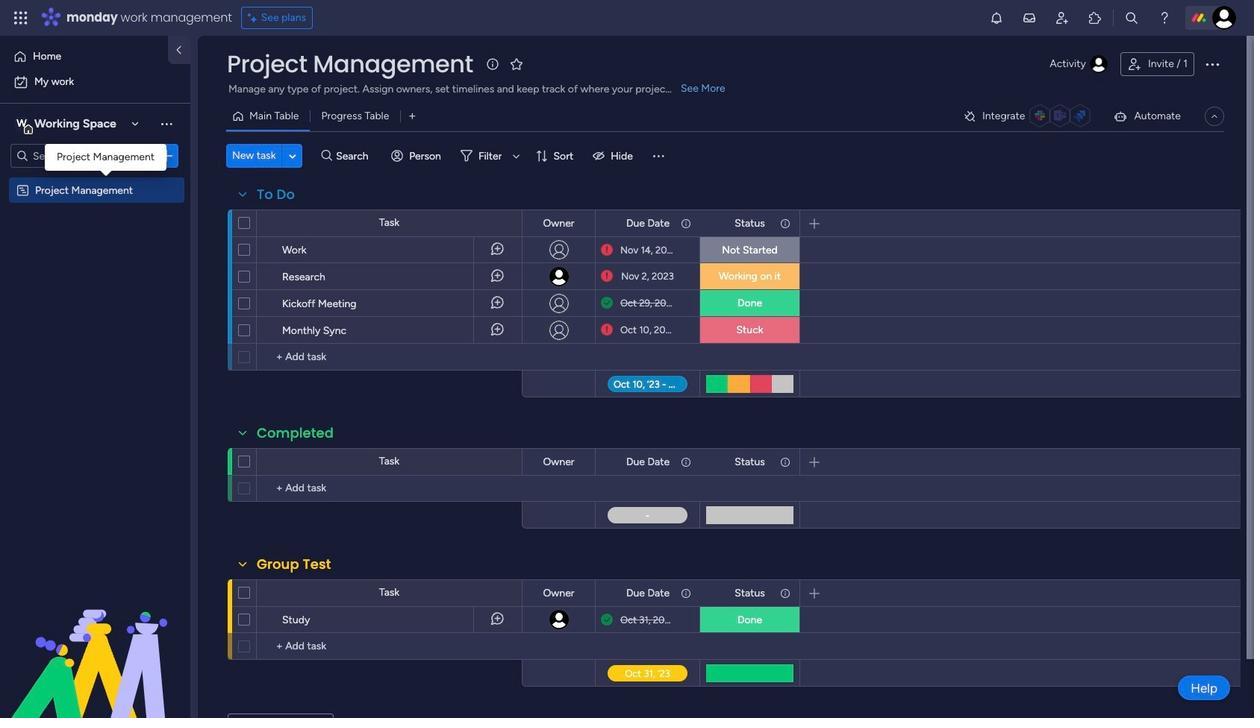 Task type: vqa. For each thing, say whether or not it's contained in the screenshot.
component icon to the bottom
no



Task type: locate. For each thing, give the bounding box(es) containing it.
2 vertical spatial v2 overdue deadline image
[[601, 323, 613, 337]]

3 v2 overdue deadline image from the top
[[601, 323, 613, 337]]

None field
[[223, 49, 477, 80], [253, 185, 299, 205], [539, 215, 578, 232], [623, 215, 673, 232], [731, 215, 769, 232], [253, 424, 338, 443], [539, 454, 578, 471], [623, 454, 673, 471], [731, 454, 769, 471], [253, 555, 335, 575], [539, 586, 578, 602], [623, 586, 673, 602], [731, 586, 769, 602], [223, 49, 477, 80], [253, 185, 299, 205], [539, 215, 578, 232], [623, 215, 673, 232], [731, 215, 769, 232], [253, 424, 338, 443], [539, 454, 578, 471], [623, 454, 673, 471], [731, 454, 769, 471], [253, 555, 335, 575], [539, 586, 578, 602], [623, 586, 673, 602], [731, 586, 769, 602]]

+ Add task text field
[[264, 349, 515, 367], [264, 480, 515, 498]]

board activity image
[[1090, 55, 1108, 73]]

workspace image
[[14, 116, 29, 132]]

1 vertical spatial v2 overdue deadline image
[[601, 270, 613, 284]]

options image
[[159, 149, 174, 163], [208, 231, 219, 268], [208, 258, 219, 295], [208, 285, 219, 322], [208, 312, 219, 349], [208, 601, 219, 639]]

lottie animation element
[[0, 568, 190, 719]]

2 v2 done deadline image from the top
[[601, 613, 613, 627]]

help image
[[1157, 10, 1172, 25]]

1 + add task text field from the top
[[264, 349, 515, 367]]

monday marketplace image
[[1088, 10, 1103, 25]]

select product image
[[13, 10, 28, 25]]

1 vertical spatial + add task text field
[[264, 480, 515, 498]]

column information image
[[779, 218, 791, 230], [680, 457, 692, 468]]

see plans image
[[248, 10, 261, 26]]

lottie animation image
[[0, 568, 190, 719]]

option
[[9, 45, 159, 69], [9, 70, 181, 94], [0, 177, 190, 180]]

search everything image
[[1124, 10, 1139, 25]]

options image
[[1203, 55, 1221, 73]]

workspace options image
[[159, 116, 174, 131]]

list box
[[0, 174, 190, 404]]

0 horizontal spatial column information image
[[680, 457, 692, 468]]

1 v2 done deadline image from the top
[[601, 296, 613, 311]]

0 vertical spatial v2 overdue deadline image
[[601, 243, 613, 257]]

0 vertical spatial v2 done deadline image
[[601, 296, 613, 311]]

0 vertical spatial option
[[9, 45, 159, 69]]

2 vertical spatial option
[[0, 177, 190, 180]]

column information image
[[680, 218, 692, 230], [779, 457, 791, 468], [680, 588, 692, 600], [779, 588, 791, 600]]

workspace selection element
[[14, 115, 119, 134]]

0 vertical spatial column information image
[[779, 218, 791, 230]]

v2 done deadline image
[[601, 296, 613, 311], [601, 613, 613, 627]]

collapse board header image
[[1209, 110, 1221, 122]]

angle down image
[[289, 150, 296, 162]]

1 horizontal spatial column information image
[[779, 218, 791, 230]]

0 vertical spatial + add task text field
[[264, 349, 515, 367]]

v2 overdue deadline image
[[601, 243, 613, 257], [601, 270, 613, 284], [601, 323, 613, 337]]

1 vertical spatial v2 done deadline image
[[601, 613, 613, 627]]



Task type: describe. For each thing, give the bounding box(es) containing it.
menu image
[[651, 149, 666, 163]]

options image for 2nd v2 overdue deadline icon from the bottom
[[208, 258, 219, 295]]

update feed image
[[1022, 10, 1037, 25]]

bob builder image
[[1212, 6, 1236, 30]]

2 v2 overdue deadline image from the top
[[601, 270, 613, 284]]

options image for second v2 done deadline image from the top of the page
[[208, 601, 219, 639]]

show board description image
[[484, 57, 502, 72]]

invite members image
[[1055, 10, 1070, 25]]

notifications image
[[989, 10, 1004, 25]]

options image for third v2 overdue deadline icon from the top of the page
[[208, 312, 219, 349]]

1 vertical spatial option
[[9, 70, 181, 94]]

1 vertical spatial column information image
[[680, 457, 692, 468]]

Search field
[[332, 146, 377, 166]]

1 v2 overdue deadline image from the top
[[601, 243, 613, 257]]

+ Add task text field
[[264, 638, 515, 656]]

Search in workspace field
[[31, 147, 125, 165]]

options image for 3rd v2 overdue deadline icon from the bottom of the page
[[208, 231, 219, 268]]

add view image
[[409, 111, 415, 122]]

arrow down image
[[507, 147, 525, 165]]

2 + add task text field from the top
[[264, 480, 515, 498]]

v2 search image
[[321, 148, 332, 164]]

add to favorites image
[[509, 56, 524, 71]]



